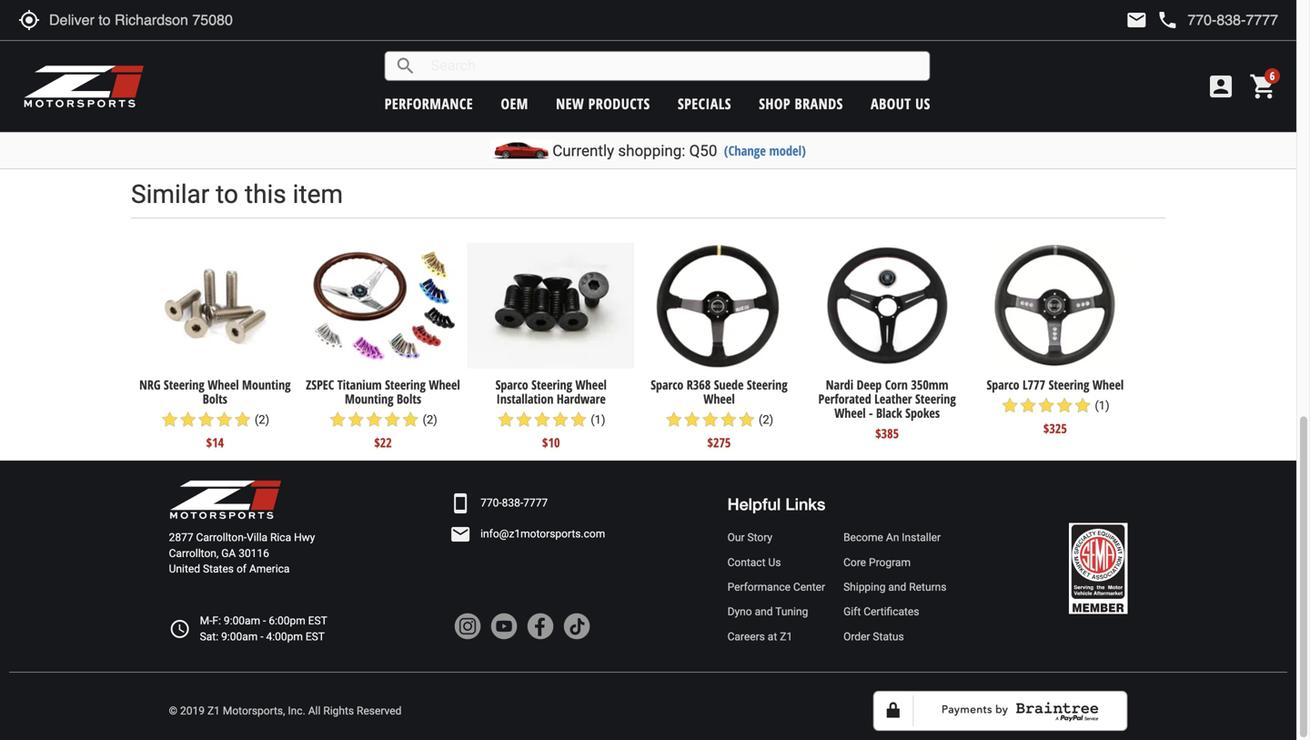 Task type: describe. For each thing, give the bounding box(es) containing it.
70mm
[[896, 67, 932, 86]]

states
[[203, 563, 234, 575]]

helpful
[[728, 494, 781, 514]]

email
[[450, 523, 472, 545]]

works bell adapter link
[[845, 88, 955, 108]]

similar to this item
[[131, 179, 343, 209]]

united
[[169, 563, 200, 575]]

(change model) link
[[725, 142, 806, 159]]

bolts inside 'nrg steering wheel mounting bolts star star star star star (2) $14'
[[203, 390, 228, 407]]

sparco for star
[[987, 376, 1020, 393]]

to inside . if you're installing this wheel on a hub with a 70mm sparco/momo bolt pattern you will also need to purchase the
[[753, 88, 764, 108]]

performance link
[[385, 94, 474, 113]]

order status
[[844, 630, 905, 643]]

need
[[721, 88, 749, 108]]

$325
[[1044, 420, 1068, 437]]

core program
[[844, 556, 911, 569]]

7777
[[524, 497, 548, 510]]

tiktok link image
[[564, 613, 591, 640]]

0 vertical spatial est
[[308, 615, 328, 627]]

center
[[794, 581, 826, 594]]

. if you're installing this wheel on a hub with a 70mm sparco/momo bolt pattern you will also need to purchase the
[[489, 67, 932, 108]]

releases
[[700, 46, 746, 65]]

shopping_cart link
[[1245, 72, 1279, 101]]

our story
[[728, 531, 773, 544]]

$275
[[708, 434, 731, 451]]

contact us
[[728, 556, 782, 569]]

hub inside the only compatible with hub and quick releases that utilize a 74mm nardi 6-bolt pattern, like
[[615, 46, 637, 65]]

performance
[[385, 94, 474, 113]]

mounting inside zspec titanium steering wheel mounting bolts star star star star star (2) $22
[[345, 390, 394, 407]]

info@z1motorsports.com link
[[481, 526, 606, 542]]

if
[[631, 67, 639, 86]]

wheel inside zspec titanium steering wheel mounting bolts star star star star star (2) $22
[[429, 376, 460, 393]]

gift certificates link
[[844, 604, 947, 620]]

returns
[[910, 581, 947, 594]]

Search search field
[[417, 52, 930, 80]]

wheel
[[764, 67, 798, 86]]

mounting inside 'nrg steering wheel mounting bolts star star star star star (2) $14'
[[242, 376, 291, 393]]

new products link
[[556, 94, 651, 113]]

shopping_cart
[[1250, 72, 1279, 101]]

core program link
[[844, 555, 947, 570]]

m-
[[200, 615, 212, 627]]

steering inside zspec titanium steering wheel mounting bolts star star star star star (2) $22
[[385, 376, 426, 393]]

installer
[[902, 531, 941, 544]]

that
[[750, 46, 773, 65]]

sparco/momo
[[489, 88, 569, 108]]

r368
[[687, 376, 711, 393]]

nardi inside the only compatible with hub and quick releases that utilize a 74mm nardi 6-bolt pattern, like
[[865, 46, 897, 65]]

become an installer link
[[844, 530, 947, 546]]

wheel inside sparco l777 steering wheel star star star star star (1) $325
[[1093, 376, 1125, 393]]

works for works bell adapter
[[845, 88, 881, 108]]

(change
[[725, 142, 766, 159]]

shipping and returns
[[844, 581, 947, 594]]

account_box
[[1207, 72, 1236, 101]]

this inside . if you're installing this wheel on a hub with a 70mm sparco/momo bolt pattern you will also need to purchase the
[[739, 67, 760, 86]]

the
[[823, 88, 842, 108]]

shipping and returns link
[[844, 579, 947, 595]]

perforated
[[819, 390, 872, 407]]

mail link
[[1126, 9, 1148, 31]]

youtube link image
[[491, 613, 518, 640]]

quick
[[666, 46, 696, 65]]

facebook link image
[[527, 613, 555, 640]]

1 vertical spatial est
[[306, 630, 325, 643]]

with inside . if you're installing this wheel on a hub with a 70mm sparco/momo bolt pattern you will also need to purchase the
[[856, 67, 882, 86]]

works bell link
[[563, 67, 623, 86]]

order
[[844, 630, 871, 643]]

a up works bell adapter link
[[886, 67, 893, 86]]

.
[[623, 67, 627, 86]]

nrg steering wheel mounting bolts star star star star star (2) $14
[[139, 376, 291, 451]]

6-
[[900, 46, 912, 65]]

of
[[237, 563, 247, 575]]

at
[[768, 630, 778, 643]]

us for about us
[[916, 94, 931, 113]]

and inside the only compatible with hub and quick releases that utilize a 74mm nardi 6-bolt pattern, like
[[641, 46, 662, 65]]

shop brands link
[[759, 94, 844, 113]]

gift certificates
[[844, 606, 920, 618]]

a inside the only compatible with hub and quick releases that utilize a 74mm nardi 6-bolt pattern, like
[[815, 46, 822, 65]]

all
[[308, 705, 321, 717]]

access_time
[[169, 618, 191, 640]]

helpful links
[[728, 494, 826, 514]]

©
[[169, 705, 178, 717]]

america
[[249, 563, 290, 575]]

wheel inside sparco steering wheel installation hardware star star star star star (1) $10
[[576, 376, 607, 393]]

$14
[[206, 434, 224, 451]]

z1 company logo image
[[169, 479, 283, 521]]

(1) inside sparco l777 steering wheel star star star star star (1) $325
[[1096, 399, 1110, 412]]

© 2019 z1 motorsports, inc. all rights reserved
[[169, 705, 402, 717]]

specials
[[678, 94, 732, 113]]

motorsports,
[[223, 705, 285, 717]]

0 horizontal spatial this
[[245, 179, 287, 209]]

similar
[[131, 179, 210, 209]]

f:
[[212, 615, 221, 627]]

installing
[[683, 67, 735, 86]]

bell for works bell adapter
[[885, 88, 906, 108]]

leather
[[875, 390, 913, 407]]

hwy
[[294, 531, 315, 544]]

2019
[[180, 705, 205, 717]]



Task type: locate. For each thing, give the bounding box(es) containing it.
zspec
[[306, 376, 334, 393]]

with
[[585, 46, 612, 65], [856, 67, 882, 86]]

wheel up the $14 on the bottom left
[[208, 376, 239, 393]]

wheel up $275
[[704, 390, 735, 407]]

1 horizontal spatial mounting
[[345, 390, 394, 407]]

74mm
[[825, 46, 861, 65]]

(2) for sparco r368 suede steering wheel star star star star star (2) $275
[[759, 413, 774, 426]]

1 vertical spatial nardi
[[826, 376, 854, 393]]

$10
[[543, 434, 560, 451]]

1 horizontal spatial bolts
[[397, 390, 422, 407]]

and for dyno and tuning
[[755, 606, 773, 618]]

bolts right 'titanium'
[[397, 390, 422, 407]]

become an installer
[[844, 531, 941, 544]]

1 horizontal spatial with
[[856, 67, 882, 86]]

1 vertical spatial z1
[[208, 705, 220, 717]]

nardi left 6-
[[865, 46, 897, 65]]

wheel inside 'nrg steering wheel mounting bolts star star star star star (2) $14'
[[208, 376, 239, 393]]

to right similar
[[216, 179, 239, 209]]

$22
[[374, 434, 392, 451]]

like
[[539, 67, 559, 86]]

0 horizontal spatial sparco
[[496, 376, 529, 393]]

nardi left deep
[[826, 376, 854, 393]]

steering right l777
[[1049, 376, 1090, 393]]

shipping
[[844, 581, 886, 594]]

1 vertical spatial hub
[[831, 67, 853, 86]]

wheel right installation
[[576, 376, 607, 393]]

770-838-7777 link
[[481, 495, 548, 511]]

9:00am right f:
[[224, 615, 260, 627]]

a up on
[[815, 46, 822, 65]]

tuning
[[776, 606, 809, 618]]

and down core program link
[[889, 581, 907, 594]]

1 horizontal spatial and
[[755, 606, 773, 618]]

villa
[[247, 531, 268, 544]]

deep
[[857, 376, 882, 393]]

sparco
[[496, 376, 529, 393], [651, 376, 684, 393], [987, 376, 1020, 393]]

account_box link
[[1203, 72, 1241, 101]]

1 horizontal spatial (2)
[[423, 413, 438, 426]]

search
[[395, 55, 417, 77]]

with down 74mm
[[856, 67, 882, 86]]

our
[[728, 531, 745, 544]]

careers at z1 link
[[728, 629, 826, 644]]

1 horizontal spatial nardi
[[865, 46, 897, 65]]

1 horizontal spatial this
[[739, 67, 760, 86]]

works bell adapter
[[845, 88, 955, 108]]

with inside the only compatible with hub and quick releases that utilize a 74mm nardi 6-bolt pattern, like
[[585, 46, 612, 65]]

core
[[844, 556, 867, 569]]

to
[[753, 88, 764, 108], [216, 179, 239, 209]]

sat:
[[200, 630, 219, 643]]

carrollton-
[[196, 531, 247, 544]]

smartphone 770-838-7777
[[450, 492, 548, 514]]

instagram link image
[[454, 613, 482, 640]]

dyno
[[728, 606, 753, 618]]

and right dyno
[[755, 606, 773, 618]]

oem
[[501, 94, 529, 113]]

steering right suede
[[747, 376, 788, 393]]

hub up .
[[615, 46, 637, 65]]

to right need
[[753, 88, 764, 108]]

1 vertical spatial (1)
[[591, 413, 606, 426]]

- left black
[[869, 404, 874, 421]]

0 vertical spatial z1
[[780, 630, 793, 643]]

order status link
[[844, 629, 947, 644]]

z1 motorsports logo image
[[23, 64, 145, 109]]

0 vertical spatial this
[[739, 67, 760, 86]]

shop
[[759, 94, 791, 113]]

and
[[641, 46, 662, 65], [889, 581, 907, 594], [755, 606, 773, 618]]

sparco for hardware
[[496, 376, 529, 393]]

installation
[[497, 390, 554, 407]]

2 vertical spatial and
[[755, 606, 773, 618]]

contact us link
[[728, 555, 826, 570]]

2 horizontal spatial (2)
[[759, 413, 774, 426]]

0 horizontal spatial bolts
[[203, 390, 228, 407]]

1 horizontal spatial z1
[[780, 630, 793, 643]]

wheel inside nardi deep corn 350mm perforated leather steering wheel - black spokes $385
[[835, 404, 866, 421]]

- inside nardi deep corn 350mm perforated leather steering wheel - black spokes $385
[[869, 404, 874, 421]]

0 horizontal spatial and
[[641, 46, 662, 65]]

mail phone
[[1126, 9, 1179, 31]]

access_time m-f: 9:00am - 6:00pm est sat: 9:00am - 4:00pm est
[[169, 615, 328, 643]]

you're
[[643, 67, 679, 86]]

0 horizontal spatial (1)
[[591, 413, 606, 426]]

a right on
[[820, 67, 827, 86]]

hub inside . if you're installing this wheel on a hub with a 70mm sparco/momo bolt pattern you will also need to purchase the
[[831, 67, 853, 86]]

works up bolt
[[563, 67, 599, 86]]

black
[[877, 404, 903, 421]]

also
[[694, 88, 717, 108]]

2 sparco from the left
[[651, 376, 684, 393]]

steering inside sparco steering wheel installation hardware star star star star star (1) $10
[[532, 376, 573, 393]]

wheel inside sparco r368 suede steering wheel star star star star star (2) $275
[[704, 390, 735, 407]]

pattern
[[599, 88, 642, 108]]

mounting up $22
[[345, 390, 394, 407]]

contact
[[728, 556, 766, 569]]

0 horizontal spatial us
[[769, 556, 782, 569]]

bell for works bell
[[602, 67, 623, 86]]

steering inside sparco r368 suede steering wheel star star star star star (2) $275
[[747, 376, 788, 393]]

2 bolts from the left
[[397, 390, 422, 407]]

compatible
[[518, 46, 582, 65]]

spokes
[[906, 404, 941, 421]]

1 vertical spatial and
[[889, 581, 907, 594]]

ga
[[221, 547, 236, 560]]

about us link
[[871, 94, 931, 113]]

0 horizontal spatial works
[[563, 67, 599, 86]]

0 horizontal spatial (2)
[[255, 413, 270, 426]]

0 vertical spatial nardi
[[865, 46, 897, 65]]

works for works bell
[[563, 67, 599, 86]]

a
[[815, 46, 822, 65], [820, 67, 827, 86], [886, 67, 893, 86]]

sparco inside sparco steering wheel installation hardware star star star star star (1) $10
[[496, 376, 529, 393]]

certificates
[[864, 606, 920, 618]]

model)
[[770, 142, 806, 159]]

0 vertical spatial hub
[[615, 46, 637, 65]]

sparco left r368
[[651, 376, 684, 393]]

hub down 74mm
[[831, 67, 853, 86]]

0 vertical spatial us
[[916, 94, 931, 113]]

shop brands
[[759, 94, 844, 113]]

titanium
[[337, 376, 382, 393]]

this down that
[[739, 67, 760, 86]]

sparco r368 suede steering wheel star star star star star (2) $275
[[651, 376, 788, 451]]

status
[[873, 630, 905, 643]]

phone link
[[1157, 9, 1279, 31]]

1 horizontal spatial works
[[845, 88, 881, 108]]

838-
[[502, 497, 524, 510]]

(2)
[[255, 413, 270, 426], [423, 413, 438, 426], [759, 413, 774, 426]]

and for shipping and returns
[[889, 581, 907, 594]]

2877 carrollton-villa rica hwy carrollton, ga 30116 united states of america
[[169, 531, 315, 575]]

nardi inside nardi deep corn 350mm perforated leather steering wheel - black spokes $385
[[826, 376, 854, 393]]

works bell
[[563, 67, 623, 86]]

1 horizontal spatial sparco
[[651, 376, 684, 393]]

inc.
[[288, 705, 306, 717]]

wheel left installation
[[429, 376, 460, 393]]

2 (2) from the left
[[423, 413, 438, 426]]

0 vertical spatial and
[[641, 46, 662, 65]]

dyno and tuning link
[[728, 604, 826, 620]]

mounting
[[242, 376, 291, 393], [345, 390, 394, 407]]

3 sparco from the left
[[987, 376, 1020, 393]]

30116
[[239, 547, 269, 560]]

1 vertical spatial -
[[263, 615, 266, 627]]

1 sparco from the left
[[496, 376, 529, 393]]

6:00pm
[[269, 615, 306, 627]]

products
[[589, 94, 651, 113]]

with up "works bell"
[[585, 46, 612, 65]]

0 vertical spatial works
[[563, 67, 599, 86]]

0 vertical spatial bell
[[602, 67, 623, 86]]

0 horizontal spatial mounting
[[242, 376, 291, 393]]

2 vertical spatial -
[[261, 630, 264, 643]]

1 horizontal spatial to
[[753, 88, 764, 108]]

1 vertical spatial works
[[845, 88, 881, 108]]

9:00am right sat:
[[221, 630, 258, 643]]

(2) for nrg steering wheel mounting bolts star star star star star (2) $14
[[255, 413, 270, 426]]

and up you're
[[641, 46, 662, 65]]

0 vertical spatial with
[[585, 46, 612, 65]]

(2) inside 'nrg steering wheel mounting bolts star star star star star (2) $14'
[[255, 413, 270, 426]]

sparco inside sparco r368 suede steering wheel star star star star star (2) $275
[[651, 376, 684, 393]]

1 horizontal spatial hub
[[831, 67, 853, 86]]

0 horizontal spatial nardi
[[826, 376, 854, 393]]

steering right corn
[[916, 390, 957, 407]]

carrollton,
[[169, 547, 219, 560]]

0 horizontal spatial bell
[[602, 67, 623, 86]]

1 vertical spatial 9:00am
[[221, 630, 258, 643]]

0 vertical spatial -
[[869, 404, 874, 421]]

1 horizontal spatial bell
[[885, 88, 906, 108]]

sparco steering wheel installation hardware star star star star star (1) $10
[[496, 376, 607, 451]]

story
[[748, 531, 773, 544]]

steering right 'titanium'
[[385, 376, 426, 393]]

1 vertical spatial with
[[856, 67, 882, 86]]

1 vertical spatial this
[[245, 179, 287, 209]]

(1) inside sparco steering wheel installation hardware star star star star star (1) $10
[[591, 413, 606, 426]]

4:00pm
[[266, 630, 303, 643]]

0 horizontal spatial z1
[[208, 705, 220, 717]]

0 horizontal spatial hub
[[615, 46, 637, 65]]

1 horizontal spatial (1)
[[1096, 399, 1110, 412]]

us
[[916, 94, 931, 113], [769, 556, 782, 569]]

350mm
[[912, 376, 949, 393]]

bolts up the $14 on the bottom left
[[203, 390, 228, 407]]

0 vertical spatial 9:00am
[[224, 615, 260, 627]]

phone
[[1157, 9, 1179, 31]]

mounting left zspec
[[242, 376, 291, 393]]

rica
[[270, 531, 291, 544]]

sparco inside sparco l777 steering wheel star star star star star (1) $325
[[987, 376, 1020, 393]]

purchase
[[768, 88, 819, 108]]

1 horizontal spatial us
[[916, 94, 931, 113]]

sparco left l777
[[987, 376, 1020, 393]]

2 horizontal spatial sparco
[[987, 376, 1020, 393]]

star
[[1002, 396, 1020, 415], [1020, 396, 1038, 415], [1038, 396, 1056, 415], [1056, 396, 1074, 415], [1074, 396, 1093, 415], [161, 410, 179, 429], [179, 410, 197, 429], [197, 410, 215, 429], [215, 410, 234, 429], [234, 410, 252, 429], [329, 410, 347, 429], [347, 410, 365, 429], [365, 410, 384, 429], [384, 410, 402, 429], [402, 410, 420, 429], [497, 410, 515, 429], [515, 410, 533, 429], [533, 410, 552, 429], [552, 410, 570, 429], [570, 410, 588, 429], [665, 410, 683, 429], [683, 410, 702, 429], [702, 410, 720, 429], [720, 410, 738, 429], [738, 410, 756, 429]]

sparco for wheel
[[651, 376, 684, 393]]

steering inside sparco l777 steering wheel star star star star star (1) $325
[[1049, 376, 1090, 393]]

1 vertical spatial to
[[216, 179, 239, 209]]

program
[[869, 556, 911, 569]]

steering inside nardi deep corn 350mm perforated leather steering wheel - black spokes $385
[[916, 390, 957, 407]]

- left 4:00pm
[[261, 630, 264, 643]]

est right 4:00pm
[[306, 630, 325, 643]]

z1 for 2019
[[208, 705, 220, 717]]

brands
[[795, 94, 844, 113]]

0 horizontal spatial to
[[216, 179, 239, 209]]

est right 6:00pm
[[308, 615, 328, 627]]

dyno and tuning
[[728, 606, 809, 618]]

works right the
[[845, 88, 881, 108]]

bolt
[[912, 46, 934, 65]]

1 bolts from the left
[[203, 390, 228, 407]]

z1 right 2019
[[208, 705, 220, 717]]

sema member logo image
[[1070, 523, 1128, 614]]

(2) inside sparco r368 suede steering wheel star star star star star (2) $275
[[759, 413, 774, 426]]

performance center link
[[728, 579, 826, 595]]

this left item at the top of the page
[[245, 179, 287, 209]]

us for contact us
[[769, 556, 782, 569]]

1 (2) from the left
[[255, 413, 270, 426]]

0 vertical spatial to
[[753, 88, 764, 108]]

3 (2) from the left
[[759, 413, 774, 426]]

(2) inside zspec titanium steering wheel mounting bolts star star star star star (2) $22
[[423, 413, 438, 426]]

z1 right at
[[780, 630, 793, 643]]

steering up $10
[[532, 376, 573, 393]]

1 vertical spatial bell
[[885, 88, 906, 108]]

2 horizontal spatial and
[[889, 581, 907, 594]]

1 vertical spatial us
[[769, 556, 782, 569]]

steering inside 'nrg steering wheel mounting bolts star star star star star (2) $14'
[[164, 376, 205, 393]]

sparco left hardware
[[496, 376, 529, 393]]

- left 6:00pm
[[263, 615, 266, 627]]

bolts inside zspec titanium steering wheel mounting bolts star star star star star (2) $22
[[397, 390, 422, 407]]

wheel right l777
[[1093, 376, 1125, 393]]

oem link
[[501, 94, 529, 113]]

new products
[[556, 94, 651, 113]]

0 horizontal spatial with
[[585, 46, 612, 65]]

only
[[489, 46, 515, 65]]

steering right 'nrg'
[[164, 376, 205, 393]]

only compatible with hub and quick releases that utilize a 74mm nardi 6-bolt pattern, like
[[489, 46, 934, 86]]

new
[[556, 94, 585, 113]]

2877
[[169, 531, 194, 544]]

0 vertical spatial (1)
[[1096, 399, 1110, 412]]

wheel down deep
[[835, 404, 866, 421]]

z1 for at
[[780, 630, 793, 643]]



Task type: vqa. For each thing, say whether or not it's contained in the screenshot.
Sparco L777 Steering Wheel star star star star star (1) $325
yes



